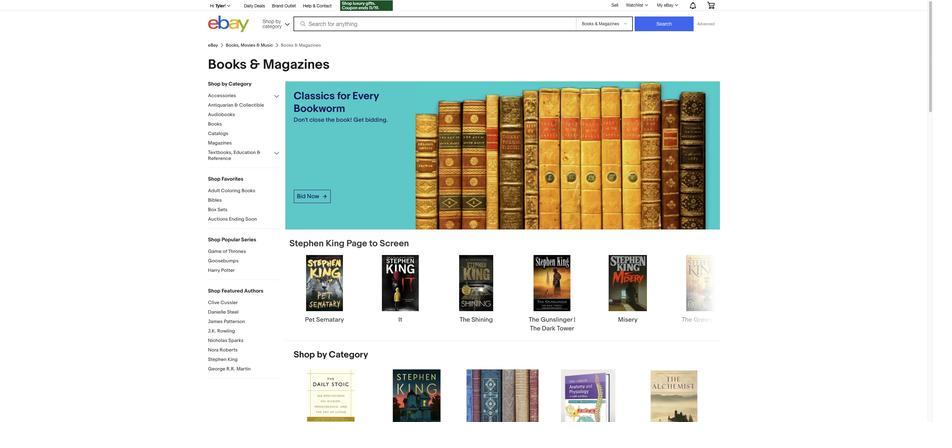 Task type: describe. For each thing, give the bounding box(es) containing it.
books,
[[226, 42, 240, 48]]

game of thrones link
[[208, 249, 280, 255]]

textbooks,
[[208, 150, 232, 156]]

category inside classics for every bookworm main content
[[329, 350, 368, 361]]

bid now link
[[294, 190, 331, 203]]

screen
[[380, 239, 409, 249]]

daily deals link
[[244, 2, 265, 10]]

the green mile image
[[686, 255, 721, 312]]

1 vertical spatial by
[[222, 81, 227, 87]]

the gunslinger | the dark tower image
[[533, 255, 571, 312]]

antiquarian
[[208, 102, 233, 108]]

hi
[[210, 4, 214, 8]]

stephen inside clive cussler danielle steel james patterson j.k. rowling nicholas sparks nora roberts stephen king george r.r. martin
[[208, 357, 227, 363]]

to
[[369, 239, 378, 249]]

brand
[[272, 4, 283, 8]]

james
[[208, 319, 223, 325]]

accessories button
[[208, 93, 280, 99]]

soon
[[245, 216, 257, 222]]

authors
[[244, 288, 263, 295]]

the gunslinger | the dark tower link
[[517, 255, 587, 334]]

accessories antiquarian & collectible audiobooks books catalogs magazines textbooks, education & reference
[[208, 93, 264, 161]]

sell
[[612, 3, 618, 8]]

sparks
[[228, 338, 244, 344]]

& right education
[[257, 150, 261, 156]]

magazines link
[[208, 140, 280, 147]]

deals
[[254, 4, 265, 8]]

textbooks, education & reference button
[[208, 150, 280, 162]]

classics for every bookworm main content
[[285, 81, 739, 422]]

george r.r. martin link
[[208, 366, 280, 373]]

george
[[208, 366, 225, 372]]

stephen inside classics for every bookworm main content
[[289, 239, 324, 249]]

collectible
[[239, 102, 264, 108]]

books & magazines
[[208, 57, 330, 73]]

every
[[353, 90, 379, 103]]

& left music
[[257, 42, 260, 48]]

advanced link
[[694, 17, 718, 31]]

bookworm
[[294, 103, 345, 115]]

brand outlet link
[[272, 2, 296, 10]]

& inside account navigation
[[313, 4, 316, 8]]

classics
[[294, 90, 335, 103]]

nicholas sparks link
[[208, 338, 280, 344]]

movies
[[241, 42, 256, 48]]

series
[[241, 237, 256, 243]]

the shining image
[[459, 255, 493, 312]]

antiquarian & collectible link
[[208, 102, 280, 109]]

it image
[[382, 255, 419, 312]]

king inside classics for every bookworm main content
[[326, 239, 345, 249]]

the left dark
[[530, 325, 541, 333]]

the for the shining
[[460, 316, 470, 324]]

patterson
[[224, 319, 245, 325]]

shop inside classics for every bookworm main content
[[294, 350, 315, 361]]

adult coloring books bibles box sets auctions ending soon
[[208, 188, 257, 222]]

music
[[261, 42, 273, 48]]

books, movies & music
[[226, 42, 273, 48]]

book!
[[336, 117, 352, 124]]

sematary
[[316, 316, 344, 324]]

classics for every bookworm don't close the book! get bidding.
[[294, 90, 388, 124]]

shop by category
[[263, 18, 282, 29]]

box sets link
[[208, 207, 280, 213]]

contact
[[317, 4, 332, 8]]

& down accessories dropdown button
[[235, 102, 238, 108]]

the green mile
[[682, 316, 726, 324]]

hi tyler !
[[210, 3, 226, 8]]

classics for every bookworm image
[[416, 81, 720, 230]]

harry potter link
[[208, 268, 280, 274]]

pet
[[305, 316, 315, 324]]

auctions ending soon link
[[208, 216, 280, 223]]

shop by category button
[[259, 16, 291, 31]]

books inside adult coloring books bibles box sets auctions ending soon
[[241, 188, 255, 194]]

by inside shop by category
[[276, 18, 281, 24]]

none submit inside the shop by category banner
[[635, 17, 694, 31]]

the for the gunslinger | the dark tower
[[529, 316, 539, 324]]

green
[[694, 316, 712, 324]]

misery image
[[609, 255, 647, 312]]

bid
[[297, 193, 306, 200]]

1 vertical spatial ebay
[[208, 42, 218, 48]]

watchlist link
[[622, 1, 651, 9]]

shop for goosebumps
[[208, 237, 220, 243]]

j.k. rowling link
[[208, 328, 280, 335]]

Search for anything text field
[[295, 17, 575, 31]]

misery link
[[593, 255, 663, 325]]

the shining link
[[441, 255, 511, 325]]

danielle
[[208, 309, 226, 315]]

martin
[[237, 366, 251, 372]]

adult
[[208, 188, 220, 194]]

my
[[657, 3, 663, 8]]



Task type: vqa. For each thing, say whether or not it's contained in the screenshot.
"Harry"
yes



Task type: locate. For each thing, give the bounding box(es) containing it.
mile
[[713, 316, 726, 324]]

category
[[229, 81, 251, 87], [329, 350, 368, 361]]

the gunslinger | the dark tower
[[529, 316, 575, 333]]

popular
[[222, 237, 240, 243]]

stephen king link
[[208, 357, 280, 363]]

1 vertical spatial category
[[329, 350, 368, 361]]

shop featured authors
[[208, 288, 263, 295]]

shop for bibles
[[208, 176, 220, 183]]

ebay right my
[[664, 3, 674, 8]]

bibles link
[[208, 197, 280, 204]]

list inside classics for every bookworm main content
[[285, 369, 720, 422]]

king up r.r.
[[228, 357, 238, 363]]

game of thrones goosebumps harry potter
[[208, 249, 246, 273]]

goosebumps link
[[208, 258, 280, 265]]

james patterson link
[[208, 319, 280, 325]]

ebay
[[664, 3, 674, 8], [208, 42, 218, 48]]

audiobooks
[[208, 112, 235, 118]]

shop by category up accessories
[[208, 81, 251, 87]]

outlet
[[285, 4, 296, 8]]

1 vertical spatial stephen
[[208, 357, 227, 363]]

catalogs link
[[208, 131, 280, 137]]

harry
[[208, 268, 220, 273]]

the left shining
[[460, 316, 470, 324]]

of
[[223, 249, 227, 255]]

books
[[208, 57, 247, 73], [208, 121, 222, 127], [241, 188, 255, 194]]

list
[[285, 369, 720, 422]]

books inside accessories antiquarian & collectible audiobooks books catalogs magazines textbooks, education & reference
[[208, 121, 222, 127]]

the
[[460, 316, 470, 324], [529, 316, 539, 324], [682, 316, 692, 324], [530, 325, 541, 333]]

0 horizontal spatial king
[[228, 357, 238, 363]]

& right help
[[313, 4, 316, 8]]

books up bibles link
[[241, 188, 255, 194]]

by down "pet sematary"
[[317, 350, 327, 361]]

0 vertical spatial magazines
[[263, 57, 330, 73]]

box
[[208, 207, 216, 213]]

pet sematary link
[[289, 255, 360, 325]]

daily
[[244, 4, 253, 8]]

1 horizontal spatial category
[[329, 350, 368, 361]]

by down brand
[[276, 18, 281, 24]]

1 horizontal spatial king
[[326, 239, 345, 249]]

bibles
[[208, 197, 222, 203]]

coloring
[[221, 188, 240, 194]]

books down books,
[[208, 57, 247, 73]]

by inside classics for every bookworm main content
[[317, 350, 327, 361]]

the left green
[[682, 316, 692, 324]]

shop by category
[[208, 81, 251, 87], [294, 350, 368, 361]]

don't
[[294, 117, 308, 124]]

reference
[[208, 156, 231, 161]]

page
[[347, 239, 367, 249]]

now
[[307, 193, 319, 200]]

1 horizontal spatial stephen
[[289, 239, 324, 249]]

king left the page
[[326, 239, 345, 249]]

king inside clive cussler danielle steel james patterson j.k. rowling nicholas sparks nora roberts stephen king george r.r. martin
[[228, 357, 238, 363]]

1 horizontal spatial magazines
[[263, 57, 330, 73]]

danielle steel link
[[208, 309, 280, 316]]

the green mile link
[[669, 255, 739, 325]]

0 horizontal spatial category
[[229, 81, 251, 87]]

gunslinger
[[541, 316, 572, 324]]

shop for danielle steel
[[208, 288, 220, 295]]

tower
[[557, 325, 574, 333]]

ebay left books,
[[208, 42, 218, 48]]

0 horizontal spatial by
[[222, 81, 227, 87]]

shining
[[472, 316, 493, 324]]

1 vertical spatial king
[[228, 357, 238, 363]]

|
[[574, 316, 575, 324]]

rowling
[[217, 328, 235, 334]]

0 vertical spatial category
[[229, 81, 251, 87]]

by up accessories
[[222, 81, 227, 87]]

sell link
[[608, 3, 622, 8]]

0 horizontal spatial magazines
[[208, 140, 232, 146]]

king
[[326, 239, 345, 249], [228, 357, 238, 363]]

2 vertical spatial by
[[317, 350, 327, 361]]

pet sematary image
[[306, 255, 343, 312]]

dark
[[542, 325, 556, 333]]

1 vertical spatial shop by category
[[294, 350, 368, 361]]

0 vertical spatial king
[[326, 239, 345, 249]]

cussler
[[221, 300, 238, 306]]

potter
[[221, 268, 235, 273]]

2 vertical spatial books
[[241, 188, 255, 194]]

shop for antiquarian & collectible
[[208, 81, 220, 87]]

clive cussler danielle steel james patterson j.k. rowling nicholas sparks nora roberts stephen king george r.r. martin
[[208, 300, 251, 372]]

advanced
[[697, 22, 715, 26]]

help & contact link
[[303, 2, 332, 10]]

1 vertical spatial magazines
[[208, 140, 232, 146]]

pet sematary
[[305, 316, 344, 324]]

roberts
[[220, 347, 238, 353]]

my ebay
[[657, 3, 674, 8]]

1 horizontal spatial shop by category
[[294, 350, 368, 361]]

close
[[309, 117, 324, 124]]

audiobooks link
[[208, 112, 280, 118]]

the
[[326, 117, 335, 124]]

shop favorites
[[208, 176, 243, 183]]

catalogs
[[208, 131, 228, 137]]

bid now
[[297, 193, 319, 200]]

education
[[234, 150, 256, 156]]

my ebay link
[[653, 1, 681, 9]]

shop popular series
[[208, 237, 256, 243]]

1 vertical spatial books
[[208, 121, 222, 127]]

clive cussler link
[[208, 300, 280, 306]]

0 horizontal spatial stephen
[[208, 357, 227, 363]]

0 vertical spatial shop by category
[[208, 81, 251, 87]]

stephen king page to screen
[[289, 239, 409, 249]]

favorites
[[222, 176, 243, 183]]

1 horizontal spatial ebay
[[664, 3, 674, 8]]

misery
[[618, 316, 638, 324]]

books, movies & music link
[[226, 42, 273, 48]]

ebay inside account navigation
[[664, 3, 674, 8]]

the for the green mile
[[682, 316, 692, 324]]

it
[[398, 316, 402, 324]]

magazines
[[263, 57, 330, 73], [208, 140, 232, 146]]

magazines inside accessories antiquarian & collectible audiobooks books catalogs magazines textbooks, education & reference
[[208, 140, 232, 146]]

shop by category down sematary
[[294, 350, 368, 361]]

0 vertical spatial stephen
[[289, 239, 324, 249]]

ebay link
[[208, 42, 218, 48]]

get the coupon image
[[340, 0, 393, 11]]

accessories
[[208, 93, 236, 99]]

None submit
[[635, 17, 694, 31]]

books up the catalogs
[[208, 121, 222, 127]]

adult coloring books link
[[208, 188, 280, 194]]

account navigation
[[206, 0, 720, 12]]

featured
[[222, 288, 243, 295]]

nicholas
[[208, 338, 227, 344]]

help & contact
[[303, 4, 332, 8]]

0 vertical spatial books
[[208, 57, 247, 73]]

shop
[[263, 18, 274, 24], [208, 81, 220, 87], [208, 176, 220, 183], [208, 237, 220, 243], [208, 288, 220, 295], [294, 350, 315, 361]]

stephen
[[289, 239, 324, 249], [208, 357, 227, 363]]

j.k.
[[208, 328, 216, 334]]

auctions
[[208, 216, 228, 222]]

0 horizontal spatial ebay
[[208, 42, 218, 48]]

shop inside shop by category
[[263, 18, 274, 24]]

watchlist
[[626, 3, 643, 8]]

0 vertical spatial by
[[276, 18, 281, 24]]

steel
[[227, 309, 239, 315]]

your shopping cart image
[[707, 2, 715, 9]]

daily deals
[[244, 4, 265, 8]]

0 horizontal spatial shop by category
[[208, 81, 251, 87]]

!
[[225, 4, 226, 8]]

& down books, movies & music
[[250, 57, 260, 73]]

the left gunslinger
[[529, 316, 539, 324]]

nora roberts link
[[208, 347, 280, 354]]

ending
[[229, 216, 244, 222]]

the shining
[[460, 316, 493, 324]]

shop by category inside classics for every bookworm main content
[[294, 350, 368, 361]]

game
[[208, 249, 222, 255]]

1 horizontal spatial by
[[276, 18, 281, 24]]

0 vertical spatial ebay
[[664, 3, 674, 8]]

2 horizontal spatial by
[[317, 350, 327, 361]]

shop by category banner
[[206, 0, 720, 34]]



